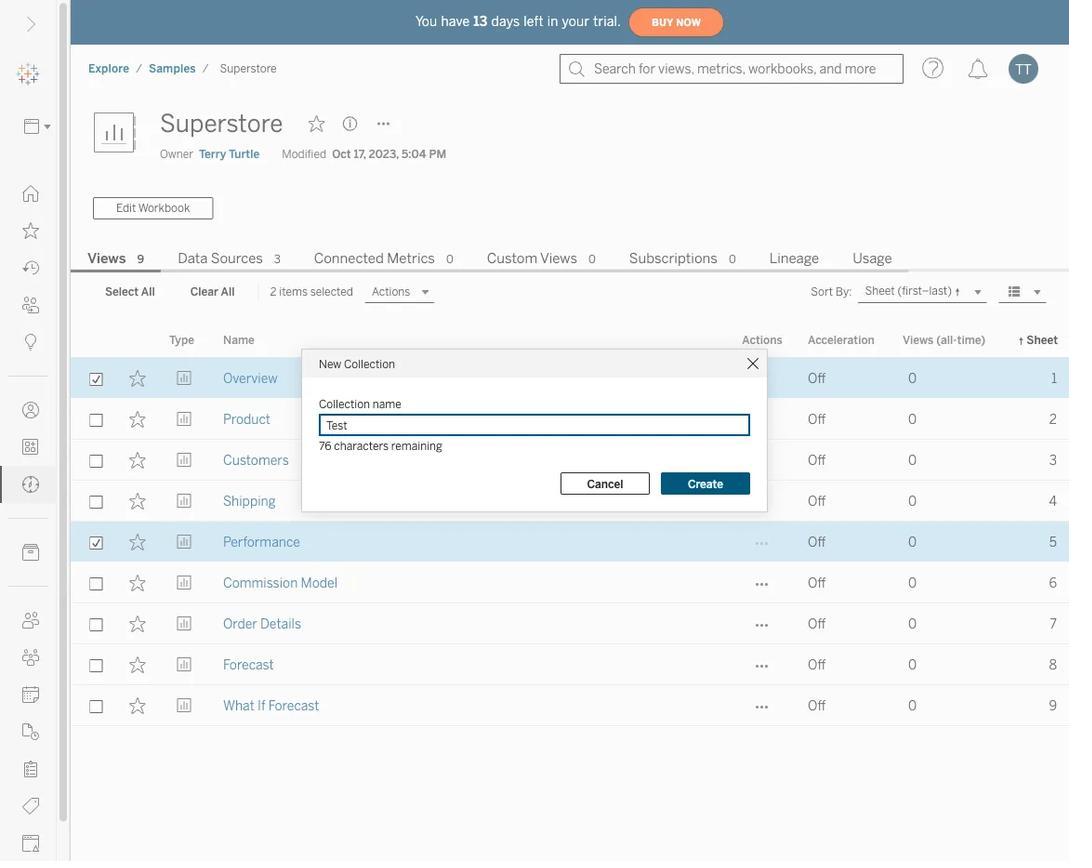 Task type: vqa. For each thing, say whether or not it's contained in the screenshot.
4th Row
yes



Task type: locate. For each thing, give the bounding box(es) containing it.
in
[[547, 14, 559, 29]]

all right clear
[[221, 285, 235, 299]]

views right custom
[[540, 250, 577, 267]]

3 inside sub-spaces 'tab list'
[[274, 252, 281, 266]]

3 up 4
[[1050, 452, 1057, 468]]

1 vertical spatial 9
[[1049, 698, 1057, 713]]

2 row from the top
[[71, 399, 1069, 440]]

edit workbook
[[116, 202, 190, 215]]

3 row from the top
[[71, 440, 1069, 481]]

0 vertical spatial 3
[[274, 252, 281, 266]]

turtle
[[229, 147, 260, 161]]

5 off from the top
[[808, 534, 826, 550]]

product
[[223, 411, 271, 427]]

0 horizontal spatial /
[[136, 62, 142, 75]]

all right the select
[[141, 285, 155, 299]]

1 all from the left
[[141, 285, 155, 299]]

off for 7
[[808, 616, 826, 631]]

model
[[301, 575, 338, 590]]

items
[[279, 285, 308, 298]]

superstore up terry turtle link
[[160, 109, 283, 138]]

collection down new collection
[[319, 397, 370, 411]]

select
[[105, 285, 139, 299]]

collection name
[[319, 397, 402, 411]]

view image left shipping link at bottom
[[176, 493, 193, 510]]

customers link
[[223, 440, 289, 481]]

0 for 3
[[909, 452, 917, 468]]

clear all
[[190, 285, 235, 299]]

2 left items
[[270, 285, 277, 298]]

9 down 8
[[1049, 698, 1057, 713]]

row containing customers
[[71, 440, 1069, 481]]

superstore main content
[[71, 93, 1069, 861]]

1 horizontal spatial views
[[540, 250, 577, 267]]

0 horizontal spatial 9
[[137, 252, 144, 266]]

4
[[1049, 493, 1057, 509]]

2 for 2
[[1050, 411, 1057, 427]]

superstore inside main content
[[160, 109, 283, 138]]

1 / from the left
[[136, 62, 142, 75]]

9
[[137, 252, 144, 266], [1049, 698, 1057, 713]]

6 off from the top
[[808, 575, 826, 590]]

row containing commission model
[[71, 563, 1069, 603]]

lineage
[[770, 250, 819, 267]]

view image left performance link at the bottom left of the page
[[176, 534, 193, 550]]

off for 6
[[808, 575, 826, 590]]

view image left the commission
[[176, 575, 193, 591]]

4 row from the top
[[71, 481, 1069, 522]]

/
[[136, 62, 142, 75], [202, 62, 209, 75]]

all inside 'button'
[[221, 285, 235, 299]]

details
[[260, 616, 301, 631]]

samples
[[149, 62, 196, 75]]

explore link
[[87, 61, 130, 76]]

commission model
[[223, 575, 338, 590]]

subscriptions
[[629, 250, 718, 267]]

oct
[[332, 147, 351, 161]]

have
[[441, 14, 470, 29]]

views up the select
[[87, 250, 126, 267]]

0 vertical spatial view image
[[176, 370, 193, 387]]

owner
[[160, 147, 193, 161]]

terry
[[199, 147, 226, 161]]

0 horizontal spatial 3
[[274, 252, 281, 266]]

view image down type
[[176, 370, 193, 387]]

1 vertical spatial 2
[[1050, 411, 1057, 427]]

8 row from the top
[[71, 644, 1069, 685]]

5
[[1050, 534, 1057, 550]]

performance
[[223, 534, 300, 550]]

commission model link
[[223, 563, 338, 603]]

shipping link
[[223, 481, 276, 522]]

0 for 2
[[909, 411, 917, 427]]

overview
[[223, 371, 278, 386]]

1 horizontal spatial all
[[221, 285, 235, 299]]

views
[[87, 250, 126, 267], [540, 250, 577, 267], [903, 333, 934, 346]]

type
[[169, 333, 194, 346]]

1 horizontal spatial /
[[202, 62, 209, 75]]

remaining
[[391, 439, 442, 452]]

/ right samples link
[[202, 62, 209, 75]]

2 all from the left
[[221, 285, 235, 299]]

7 off from the top
[[808, 616, 826, 631]]

1 row from the top
[[71, 358, 1069, 399]]

new collection dialog
[[302, 350, 767, 511]]

row containing what if forecast
[[71, 685, 1069, 726]]

clear all button
[[178, 281, 247, 303]]

7
[[1050, 616, 1057, 631]]

selected
[[310, 285, 353, 298]]

views for views (all-time)
[[903, 333, 934, 346]]

navigation panel element
[[0, 56, 56, 861]]

9 up select all button
[[137, 252, 144, 266]]

views (all-time)
[[903, 333, 986, 346]]

1 horizontal spatial 2
[[1050, 411, 1057, 427]]

2 items selected
[[270, 285, 353, 298]]

1 view image from the top
[[176, 411, 193, 428]]

5 row from the top
[[71, 522, 1069, 563]]

view image
[[176, 370, 193, 387], [176, 493, 193, 510], [176, 534, 193, 550]]

cancel button
[[561, 472, 650, 495]]

row group
[[71, 358, 1069, 726]]

left
[[524, 14, 544, 29]]

order details link
[[223, 603, 301, 644]]

0 vertical spatial 9
[[137, 252, 144, 266]]

1 vertical spatial superstore
[[160, 109, 283, 138]]

all inside button
[[141, 285, 155, 299]]

off for 9
[[808, 698, 826, 713]]

view image left 'what'
[[176, 697, 193, 714]]

forecast down "order"
[[223, 657, 274, 672]]

0 horizontal spatial views
[[87, 250, 126, 267]]

6 view image from the top
[[176, 697, 193, 714]]

2 / from the left
[[202, 62, 209, 75]]

off for 3
[[808, 452, 826, 468]]

explore
[[88, 62, 129, 75]]

1 vertical spatial 3
[[1050, 452, 1057, 468]]

7 row from the top
[[71, 603, 1069, 644]]

forecast right if
[[268, 698, 319, 713]]

2 off from the top
[[808, 411, 826, 427]]

/ right explore
[[136, 62, 142, 75]]

2 vertical spatial view image
[[176, 534, 193, 550]]

8 off from the top
[[808, 657, 826, 672]]

main navigation. press the up and down arrow keys to access links. element
[[0, 175, 56, 861]]

superstore
[[220, 62, 277, 75], [160, 109, 283, 138]]

view image left forecast link at the left bottom of the page
[[176, 656, 193, 673]]

3 view image from the top
[[176, 534, 193, 550]]

name
[[373, 397, 402, 411]]

order details
[[223, 616, 301, 631]]

create
[[688, 477, 724, 490]]

if
[[258, 698, 266, 713]]

row
[[71, 358, 1069, 399], [71, 399, 1069, 440], [71, 440, 1069, 481], [71, 481, 1069, 522], [71, 522, 1069, 563], [71, 563, 1069, 603], [71, 603, 1069, 644], [71, 644, 1069, 685], [71, 685, 1069, 726]]

acceleration
[[808, 333, 875, 346]]

new collection
[[319, 357, 395, 370]]

trial.
[[593, 14, 621, 29]]

1 off from the top
[[808, 371, 826, 386]]

all
[[141, 285, 155, 299], [221, 285, 235, 299]]

2 down 1
[[1050, 411, 1057, 427]]

0 vertical spatial forecast
[[223, 657, 274, 672]]

off
[[808, 371, 826, 386], [808, 411, 826, 427], [808, 452, 826, 468], [808, 493, 826, 509], [808, 534, 826, 550], [808, 575, 826, 590], [808, 616, 826, 631], [808, 657, 826, 672], [808, 698, 826, 713]]

view image left customers link at left bottom
[[176, 452, 193, 469]]

5 view image from the top
[[176, 656, 193, 673]]

view image for shipping
[[176, 493, 193, 510]]

3 up items
[[274, 252, 281, 266]]

you
[[416, 14, 437, 29]]

0 vertical spatial 2
[[270, 285, 277, 298]]

3
[[274, 252, 281, 266], [1050, 452, 1057, 468]]

3 view image from the top
[[176, 575, 193, 591]]

9 off from the top
[[808, 698, 826, 713]]

collection
[[344, 357, 395, 370], [319, 397, 370, 411]]

1 view image from the top
[[176, 370, 193, 387]]

0 horizontal spatial all
[[141, 285, 155, 299]]

modified oct 17, 2023, 5:04 pm
[[282, 147, 446, 161]]

0 vertical spatial superstore
[[220, 62, 277, 75]]

2 view image from the top
[[176, 493, 193, 510]]

view image
[[176, 411, 193, 428], [176, 452, 193, 469], [176, 575, 193, 591], [176, 616, 193, 632], [176, 656, 193, 673], [176, 697, 193, 714]]

views for views
[[87, 250, 126, 267]]

0
[[446, 252, 454, 266], [589, 252, 596, 266], [729, 252, 736, 266], [909, 371, 917, 386], [909, 411, 917, 427], [909, 452, 917, 468], [909, 493, 917, 509], [909, 534, 917, 550], [909, 575, 917, 590], [909, 616, 917, 631], [909, 657, 917, 672], [909, 698, 917, 713]]

2 horizontal spatial views
[[903, 333, 934, 346]]

2
[[270, 285, 277, 298], [1050, 411, 1057, 427]]

superstore right samples
[[220, 62, 277, 75]]

4 view image from the top
[[176, 616, 193, 632]]

collection right new
[[344, 357, 395, 370]]

new
[[319, 357, 342, 370]]

view image for commission model
[[176, 575, 193, 591]]

sub-spaces tab list
[[71, 248, 1069, 272]]

1 vertical spatial view image
[[176, 493, 193, 510]]

view image left product link
[[176, 411, 193, 428]]

6 row from the top
[[71, 563, 1069, 603]]

off for 5
[[808, 534, 826, 550]]

name
[[223, 333, 255, 346]]

views left (all-
[[903, 333, 934, 346]]

3 off from the top
[[808, 452, 826, 468]]

0 horizontal spatial 2
[[270, 285, 277, 298]]

17,
[[354, 147, 366, 161]]

9 row from the top
[[71, 685, 1069, 726]]

modified
[[282, 147, 327, 161]]

2 view image from the top
[[176, 452, 193, 469]]

overview link
[[223, 358, 278, 399]]

performance link
[[223, 522, 300, 563]]

edit workbook button
[[93, 197, 213, 219]]

row group containing overview
[[71, 358, 1069, 726]]

by:
[[836, 285, 852, 298]]

grid
[[71, 323, 1069, 861]]

view image left "order"
[[176, 616, 193, 632]]

4 off from the top
[[808, 493, 826, 509]]



Task type: describe. For each thing, give the bounding box(es) containing it.
2 for 2 items selected
[[270, 285, 277, 298]]

off for 1
[[808, 371, 826, 386]]

view image for performance
[[176, 534, 193, 550]]

explore / samples /
[[88, 62, 209, 75]]

0 for 8
[[909, 657, 917, 672]]

actions
[[742, 333, 783, 346]]

13
[[474, 14, 488, 29]]

Collection name text field
[[319, 414, 750, 436]]

grid containing overview
[[71, 323, 1069, 861]]

create button
[[661, 472, 750, 495]]

edit
[[116, 202, 136, 215]]

row containing forecast
[[71, 644, 1069, 685]]

0 for 5
[[909, 534, 917, 550]]

off for 4
[[808, 493, 826, 509]]

clear
[[190, 285, 218, 299]]

workbook image
[[93, 105, 149, 161]]

sort
[[811, 285, 833, 298]]

cancel
[[587, 477, 624, 490]]

connected metrics
[[314, 250, 435, 267]]

sheet
[[1027, 333, 1058, 346]]

data sources
[[178, 250, 263, 267]]

all for select all
[[141, 285, 155, 299]]

customers
[[223, 452, 289, 468]]

9 inside sub-spaces 'tab list'
[[137, 252, 144, 266]]

5:04
[[402, 147, 426, 161]]

1 horizontal spatial 9
[[1049, 698, 1057, 713]]

8
[[1049, 657, 1057, 672]]

usage
[[853, 250, 892, 267]]

(all-
[[937, 333, 957, 346]]

row containing product
[[71, 399, 1069, 440]]

owner terry turtle
[[160, 147, 260, 161]]

what
[[223, 698, 255, 713]]

0 for 1
[[909, 371, 917, 386]]

characters
[[334, 439, 389, 452]]

1 vertical spatial collection
[[319, 397, 370, 411]]

row containing shipping
[[71, 481, 1069, 522]]

select all
[[105, 285, 155, 299]]

0 vertical spatial collection
[[344, 357, 395, 370]]

0 for 9
[[909, 698, 917, 713]]

product link
[[223, 399, 271, 440]]

off for 2
[[808, 411, 826, 427]]

forecast link
[[223, 644, 274, 685]]

0 for 7
[[909, 616, 917, 631]]

buy now button
[[629, 7, 724, 37]]

row containing overview
[[71, 358, 1069, 399]]

you have 13 days left in your trial.
[[416, 14, 621, 29]]

row containing performance
[[71, 522, 1069, 563]]

custom
[[487, 250, 538, 267]]

6
[[1049, 575, 1057, 590]]

0 for 4
[[909, 493, 917, 509]]

your
[[562, 14, 590, 29]]

what if forecast
[[223, 698, 319, 713]]

1 horizontal spatial 3
[[1050, 452, 1057, 468]]

view image for customers
[[176, 452, 193, 469]]

data
[[178, 250, 208, 267]]

order
[[223, 616, 257, 631]]

now
[[676, 17, 701, 28]]

workbook
[[138, 202, 190, 215]]

2023,
[[369, 147, 399, 161]]

connected
[[314, 250, 384, 267]]

view image for overview
[[176, 370, 193, 387]]

view image for order details
[[176, 616, 193, 632]]

metrics
[[387, 250, 435, 267]]

terry turtle link
[[199, 146, 260, 163]]

view image for what if forecast
[[176, 697, 193, 714]]

select all button
[[93, 281, 167, 303]]

buy now
[[652, 17, 701, 28]]

row containing order details
[[71, 603, 1069, 644]]

view image for product
[[176, 411, 193, 428]]

commission
[[223, 575, 298, 590]]

1 vertical spatial forecast
[[268, 698, 319, 713]]

view image for forecast
[[176, 656, 193, 673]]

buy
[[652, 17, 673, 28]]

off for 8
[[808, 657, 826, 672]]

what if forecast link
[[223, 685, 319, 726]]

76 characters remaining
[[319, 439, 442, 452]]

time)
[[957, 333, 986, 346]]

superstore element
[[214, 62, 282, 75]]

shipping
[[223, 493, 276, 509]]

samples link
[[148, 61, 197, 76]]

sources
[[211, 250, 263, 267]]

sort by:
[[811, 285, 852, 298]]

days
[[491, 14, 520, 29]]

76
[[319, 439, 332, 452]]

pm
[[429, 147, 446, 161]]

1
[[1052, 371, 1057, 386]]

0 for 6
[[909, 575, 917, 590]]

all for clear all
[[221, 285, 235, 299]]

custom views
[[487, 250, 577, 267]]



